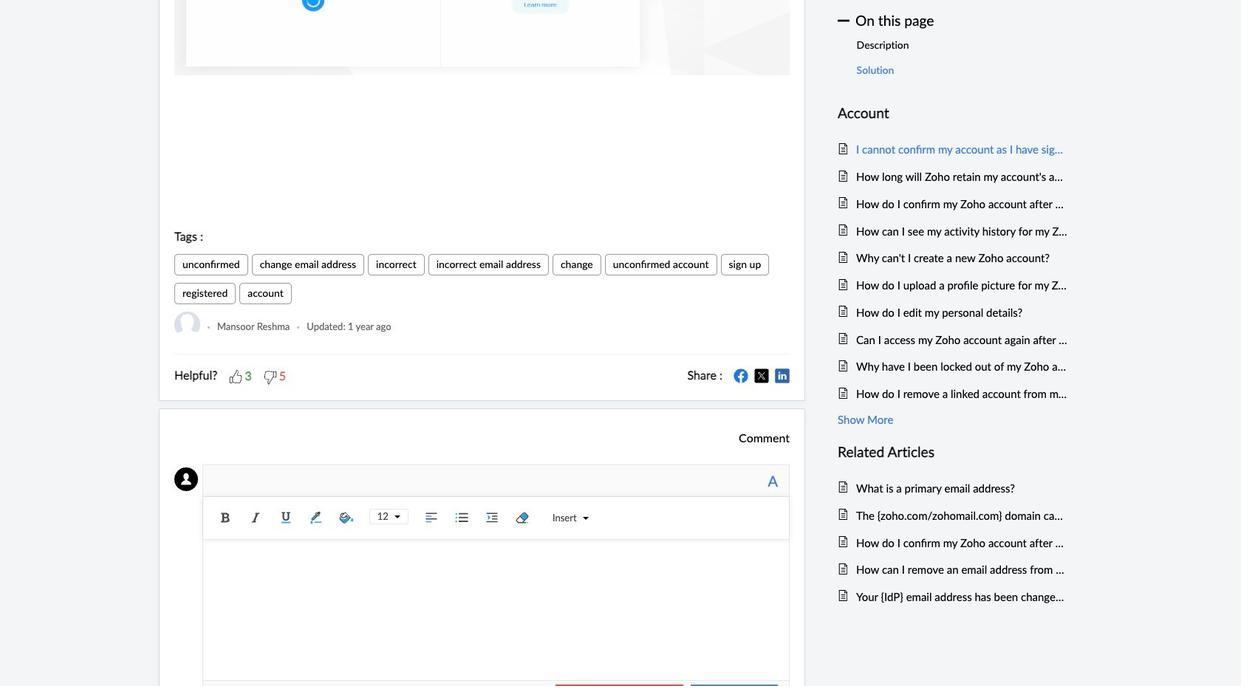 Task type: locate. For each thing, give the bounding box(es) containing it.
insert options image
[[577, 516, 589, 522]]

bold (ctrl+b) image
[[214, 507, 236, 529]]

background color image
[[335, 507, 358, 529]]

1 heading from the top
[[838, 102, 1068, 125]]

font color image
[[305, 507, 327, 529]]

2 heading from the top
[[838, 441, 1068, 464]]

1 vertical spatial heading
[[838, 441, 1068, 464]]

align image
[[420, 507, 443, 529]]

lists image
[[451, 507, 473, 529]]

heading
[[838, 102, 1068, 125], [838, 441, 1068, 464]]

twitter image
[[755, 369, 769, 384]]

0 vertical spatial heading
[[838, 102, 1068, 125]]



Task type: vqa. For each thing, say whether or not it's contained in the screenshot.
the choose category image
no



Task type: describe. For each thing, give the bounding box(es) containing it.
facebook image
[[734, 369, 749, 384]]

font size image
[[389, 514, 400, 520]]

a gif showing how to edit the email address that is registered incorrectly. image
[[174, 0, 790, 75]]

clear formatting image
[[511, 507, 533, 529]]

underline (ctrl+u) image
[[275, 507, 297, 529]]

italic (ctrl+i) image
[[244, 507, 267, 529]]

indent image
[[481, 507, 503, 529]]

linkedin image
[[775, 369, 790, 384]]



